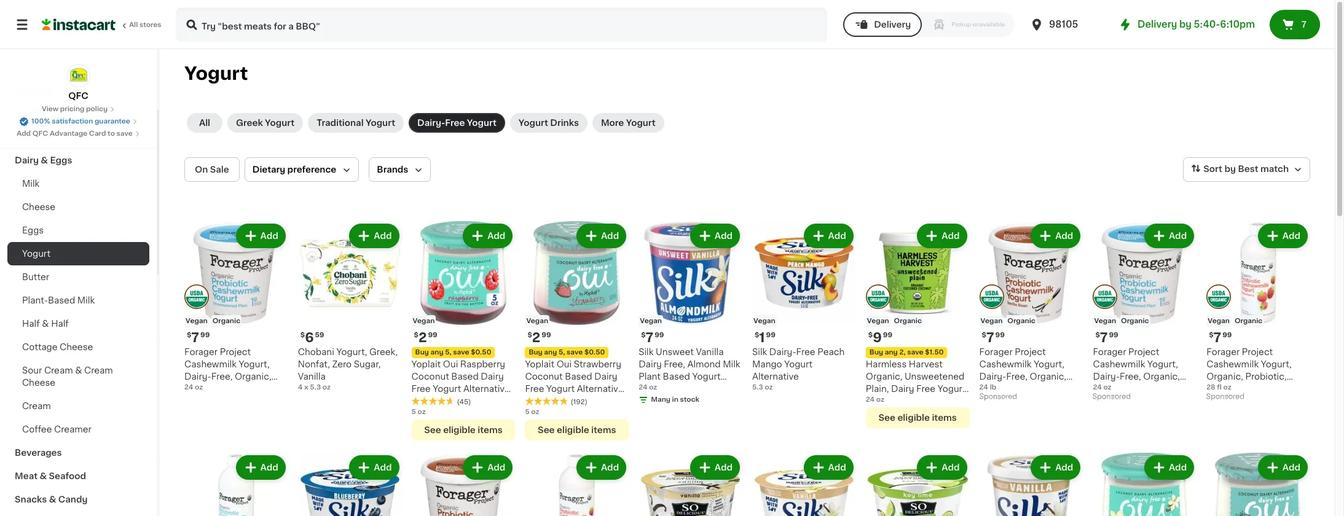 Task type: vqa. For each thing, say whether or not it's contained in the screenshot.
top QFC
yes



Task type: locate. For each thing, give the bounding box(es) containing it.
0 horizontal spatial 5 oz
[[412, 409, 426, 415]]

dairy down harmless on the right of page
[[891, 385, 914, 393]]

0 horizontal spatial glass
[[412, 397, 436, 406]]

silk for silk dairy-free peach mango yogurt alternative 5.3 oz
[[752, 348, 767, 356]]

2 jar from the left
[[582, 397, 596, 406]]

dairy inside harmless harvest organic, unsweetened plain, dairy free yogurt alternative
[[891, 385, 914, 393]]

free, inside silk unsweet vanilla dairy free, almond milk plant based yogurt alternative tub
[[664, 360, 685, 369]]

0 vertical spatial eggs
[[50, 156, 72, 165]]

save right 2,
[[908, 349, 924, 356]]

1 horizontal spatial $0.50
[[585, 349, 605, 356]]

1 horizontal spatial 5.3
[[752, 384, 763, 391]]

buy down 9
[[870, 349, 883, 356]]

4 vegan organic from the left
[[1094, 318, 1149, 324]]

butter
[[22, 273, 49, 282]]

1 project from the left
[[220, 348, 251, 356]]

organic, inside harmless harvest organic, unsweetened plain, dairy free yogurt alternative
[[866, 372, 903, 381]]

2 forager project cashewmilk yogurt, dairy-free, organic, unsweetened plain, probiotic from the left
[[1093, 348, 1180, 406]]

oz
[[195, 384, 203, 391], [323, 384, 331, 391], [765, 384, 773, 391], [1104, 384, 1112, 391], [649, 384, 657, 391], [1224, 384, 1232, 391], [876, 396, 885, 403], [418, 409, 426, 415], [531, 409, 539, 415]]

5.3 inside chobani yogurt, greek, nonfat, zero sugar, vanilla 4 x 5.3 oz
[[310, 384, 321, 391]]

yogurt drinks link
[[510, 113, 588, 133]]

see eligible items button
[[866, 407, 970, 428], [412, 420, 515, 441], [525, 420, 629, 441]]

plain, down harmless on the right of page
[[866, 385, 889, 393]]

5 oz down yoplait oui strawberry coconut based dairy free yogurt alternative, glass yogurt jar on the left of the page
[[525, 409, 539, 415]]

1 jar from the left
[[469, 397, 482, 406]]

half down plant-based milk on the bottom
[[51, 320, 69, 328]]

2 any from the left
[[544, 349, 557, 356]]

$ 2 99 up yoplait oui strawberry coconut based dairy free yogurt alternative, glass yogurt jar on the left of the page
[[528, 331, 551, 344]]

1 organic, from the left
[[235, 372, 271, 381]]

3 buy from the left
[[870, 349, 883, 356]]

3 99 from the left
[[542, 332, 551, 339]]

& up cottage
[[42, 320, 49, 328]]

free inside yoplait oui raspberry coconut based dairy free yogurt alternative, glass yogurt jar
[[412, 385, 431, 393]]

many in stock
[[651, 396, 700, 403]]

0 horizontal spatial yoplait
[[412, 360, 441, 369]]

alternative inside harmless harvest organic, unsweetened plain, dairy free yogurt alternative
[[866, 397, 913, 406]]

0 horizontal spatial 2
[[419, 331, 427, 344]]

strawberry down probiotic,
[[1207, 385, 1254, 393]]

free inside harmless harvest organic, unsweetened plain, dairy free yogurt alternative
[[917, 385, 936, 393]]

policy
[[86, 106, 108, 112]]

0 horizontal spatial item badge image
[[866, 285, 891, 309]]

28 fl oz
[[1207, 384, 1232, 391]]

glass for yoplait oui raspberry coconut based dairy free yogurt alternative, glass yogurt jar
[[412, 397, 436, 406]]

0 horizontal spatial vanilla
[[298, 372, 326, 381]]

1 horizontal spatial milk
[[77, 296, 95, 305]]

2 2 from the left
[[532, 331, 541, 344]]

beverages
[[15, 449, 62, 457]]

3 any from the left
[[885, 349, 898, 356]]

milk down dairy & eggs
[[22, 180, 40, 188]]

forager inside forager project cashewmilk yogurt, organic, probiotic, strawberry
[[1207, 348, 1240, 356]]

4
[[298, 384, 303, 391]]

2 up yoplait oui raspberry coconut based dairy free yogurt alternative, glass yogurt jar
[[419, 331, 427, 344]]

2 project from the left
[[1015, 348, 1046, 356]]

on sale
[[195, 165, 229, 174]]

yoplait for yoplait oui strawberry coconut based dairy free yogurt alternative, glass yogurt jar
[[525, 360, 555, 369]]

2 horizontal spatial any
[[885, 349, 898, 356]]

pricing
[[60, 106, 84, 112]]

plain, left 28
[[1155, 385, 1178, 393]]

strawberry up (192)
[[574, 360, 621, 369]]

lists
[[34, 42, 56, 51]]

save
[[117, 130, 133, 137], [453, 349, 469, 356], [567, 349, 583, 356], [908, 349, 924, 356]]

dairy up plant
[[639, 360, 662, 369]]

0 horizontal spatial eligible
[[443, 426, 476, 434]]

& for seafood
[[40, 472, 47, 481]]

silk up plant
[[639, 348, 654, 356]]

5, up yoplait oui raspberry coconut based dairy free yogurt alternative, glass yogurt jar
[[445, 349, 452, 356]]

qfc link
[[67, 64, 90, 102]]

produce link
[[7, 125, 149, 149]]

8 $ from the left
[[1096, 332, 1100, 339]]

1 vertical spatial strawberry
[[1207, 385, 1254, 393]]

99
[[200, 332, 210, 339], [428, 332, 438, 339], [542, 332, 551, 339], [766, 332, 776, 339], [883, 332, 893, 339], [996, 332, 1005, 339], [1109, 332, 1119, 339], [655, 332, 664, 339], [1223, 332, 1232, 339]]

1 horizontal spatial plain,
[[866, 385, 889, 393]]

eligible down harmless harvest organic, unsweetened plain, dairy free yogurt alternative
[[898, 414, 930, 422]]

see eligible items button for yoplait oui raspberry coconut based dairy free yogurt alternative, glass yogurt jar
[[412, 420, 515, 441]]

1 horizontal spatial see eligible items
[[538, 426, 616, 434]]

product group containing 9
[[866, 221, 970, 428]]

alternative down mango
[[752, 372, 799, 381]]

see eligible items down (192)
[[538, 426, 616, 434]]

see down yoplait oui raspberry coconut based dairy free yogurt alternative, glass yogurt jar
[[424, 426, 441, 434]]

7 inside button
[[1302, 20, 1307, 29]]

0 horizontal spatial all
[[129, 22, 138, 28]]

100% satisfaction guarantee button
[[19, 114, 138, 127]]

items down harmless harvest organic, unsweetened plain, dairy free yogurt alternative
[[932, 414, 957, 422]]

0 horizontal spatial oui
[[443, 360, 458, 369]]

2 vertical spatial alternative
[[866, 397, 913, 406]]

1 5.3 from the left
[[310, 384, 321, 391]]

2 horizontal spatial see
[[879, 414, 896, 422]]

cheese link
[[7, 195, 149, 219]]

0 horizontal spatial items
[[478, 426, 503, 434]]

milk down the butter link at the bottom
[[77, 296, 95, 305]]

4 cashewmilk from the left
[[1207, 360, 1259, 369]]

any up yoplait oui strawberry coconut based dairy free yogurt alternative, glass yogurt jar on the left of the page
[[544, 349, 557, 356]]

2 vertical spatial milk
[[723, 360, 740, 369]]

items inside product group
[[932, 414, 957, 422]]

see down yoplait oui strawberry coconut based dairy free yogurt alternative, glass yogurt jar on the left of the page
[[538, 426, 555, 434]]

yogurt inside silk dairy-free peach mango yogurt alternative 5.3 oz
[[785, 360, 813, 369]]

cream link
[[7, 395, 149, 418]]

silk inside silk dairy-free peach mango yogurt alternative 5.3 oz
[[752, 348, 767, 356]]

strawberry inside forager project cashewmilk yogurt, organic, probiotic, strawberry
[[1207, 385, 1254, 393]]

dairy & eggs link
[[7, 149, 149, 172]]

any inside product group
[[885, 349, 898, 356]]

2 item badge image from the left
[[1093, 285, 1118, 309]]

1 horizontal spatial item badge image
[[1093, 285, 1118, 309]]

save inside product group
[[908, 349, 924, 356]]

7 99 from the left
[[1109, 332, 1119, 339]]

brands button
[[369, 157, 431, 182]]

0 horizontal spatial any
[[431, 349, 444, 356]]

add
[[17, 130, 31, 137], [260, 232, 278, 240], [374, 232, 392, 240], [488, 232, 506, 240], [601, 232, 619, 240], [715, 232, 733, 240], [828, 232, 846, 240], [942, 232, 960, 240], [1056, 232, 1074, 240], [1169, 232, 1187, 240], [1283, 232, 1301, 240], [260, 463, 278, 472], [374, 463, 392, 472], [488, 463, 506, 472], [601, 463, 619, 472], [715, 463, 733, 472], [828, 463, 846, 472], [942, 463, 960, 472], [1056, 463, 1074, 472], [1169, 463, 1187, 472], [1283, 463, 1301, 472]]

see eligible items down harmless harvest organic, unsweetened plain, dairy free yogurt alternative
[[879, 414, 957, 422]]

cashewmilk inside forager project cashewmilk yogurt, organic, probiotic, strawberry
[[1207, 360, 1259, 369]]

alternative, up (192)
[[577, 385, 626, 393]]

0 vertical spatial milk
[[22, 180, 40, 188]]

0 horizontal spatial 5
[[412, 409, 416, 415]]

coconut inside yoplait oui raspberry coconut based dairy free yogurt alternative, glass yogurt jar
[[412, 372, 449, 381]]

$ 7 99
[[187, 331, 210, 344], [982, 331, 1005, 344], [1096, 331, 1119, 344], [641, 331, 664, 344], [1209, 331, 1232, 344]]

bean,
[[1010, 385, 1034, 393]]

alternative, for strawberry
[[577, 385, 626, 393]]

alternative up many on the bottom
[[639, 385, 685, 393]]

cheese down half & half link
[[60, 343, 93, 352]]

1 horizontal spatial $ 2 99
[[528, 331, 551, 344]]

see down harmless harvest organic, unsweetened plain, dairy free yogurt alternative
[[879, 414, 896, 422]]

sponsored badge image
[[980, 394, 1017, 401], [1093, 394, 1130, 401], [1207, 394, 1244, 401]]

product group
[[184, 221, 288, 406], [298, 221, 402, 393], [412, 221, 515, 441], [525, 221, 629, 441], [639, 221, 743, 407], [752, 221, 856, 393], [866, 221, 970, 428], [980, 221, 1083, 404], [1093, 221, 1197, 406], [1207, 221, 1311, 404], [184, 453, 288, 516], [298, 453, 402, 516], [412, 453, 515, 516], [525, 453, 629, 516], [639, 453, 743, 516], [752, 453, 856, 516], [866, 453, 970, 516], [980, 453, 1083, 516], [1093, 453, 1197, 516], [1207, 453, 1311, 516]]

plain, left the 4
[[246, 385, 270, 393]]

0 horizontal spatial qfc
[[32, 130, 48, 137]]

items down yoplait oui raspberry coconut based dairy free yogurt alternative, glass yogurt jar
[[478, 426, 503, 434]]

item badge image inside product group
[[866, 285, 891, 309]]

1 vegan organic from the left
[[186, 318, 240, 324]]

satisfaction
[[52, 118, 93, 125]]

2 horizontal spatial item badge image
[[1207, 285, 1231, 309]]

recipes
[[15, 86, 51, 95]]

vanilla inside silk unsweet vanilla dairy free, almond milk plant based yogurt alternative tub
[[696, 348, 724, 356]]

Best match Sort by field
[[1184, 157, 1311, 182]]

silk up mango
[[752, 348, 767, 356]]

2 sponsored badge image from the left
[[1093, 394, 1130, 401]]

2 glass from the left
[[525, 397, 549, 406]]

1 horizontal spatial all
[[199, 119, 210, 127]]

0 vertical spatial by
[[1180, 20, 1192, 29]]

item badge image
[[866, 285, 891, 309], [1093, 285, 1118, 309]]

free, inside "forager project cashewmilk yogurt, dairy-free, organic, vanilla bean, probiotic"
[[1007, 372, 1028, 381]]

vanilla up almond
[[696, 348, 724, 356]]

1 5, from the left
[[445, 349, 452, 356]]

0 horizontal spatial $ 2 99
[[414, 331, 438, 344]]

alternative down harmless on the right of page
[[866, 397, 913, 406]]

buy
[[415, 349, 429, 356], [529, 349, 543, 356], [870, 349, 883, 356]]

vegan organic inside product group
[[867, 318, 922, 324]]

3 vegan organic from the left
[[981, 318, 1036, 324]]

1 horizontal spatial half
[[51, 320, 69, 328]]

$0.50 up raspberry
[[471, 349, 491, 356]]

0 horizontal spatial by
[[1180, 20, 1192, 29]]

5 organic from the left
[[1235, 318, 1263, 324]]

2 $0.50 from the left
[[585, 349, 605, 356]]

1 forager project cashewmilk yogurt, dairy-free, organic, unsweetened plain, probiotic from the left
[[184, 348, 271, 406]]

0 horizontal spatial silk
[[639, 348, 654, 356]]

cream down cottage cheese link
[[84, 366, 113, 375]]

vegan
[[186, 318, 208, 324], [413, 318, 435, 324], [526, 318, 548, 324], [754, 318, 776, 324], [867, 318, 889, 324], [981, 318, 1003, 324], [1094, 318, 1116, 324], [640, 318, 662, 324], [1208, 318, 1230, 324]]

sour cream & cream cheese
[[22, 366, 113, 387]]

3 organic from the left
[[1008, 318, 1036, 324]]

oui for raspberry
[[443, 360, 458, 369]]

2 5 oz from the left
[[525, 409, 539, 415]]

3 vegan from the left
[[526, 318, 548, 324]]

buy right 'greek,'
[[415, 349, 429, 356]]

0 horizontal spatial half
[[22, 320, 40, 328]]

organic for item badge image for forager project cashewmilk yogurt, dairy-free, organic, unsweetened plain, probiotic
[[213, 318, 240, 324]]

buy for harmless harvest organic, unsweetened plain, dairy free yogurt alternative
[[870, 349, 883, 356]]

tub
[[688, 385, 704, 393]]

see eligible items inside product group
[[879, 414, 957, 422]]

yoplait inside yoplait oui raspberry coconut based dairy free yogurt alternative, glass yogurt jar
[[412, 360, 441, 369]]

butter link
[[7, 266, 149, 289]]

coconut inside yoplait oui strawberry coconut based dairy free yogurt alternative, glass yogurt jar
[[525, 372, 563, 381]]

cheese
[[22, 203, 55, 211], [60, 343, 93, 352], [22, 379, 55, 387]]

organic,
[[235, 372, 271, 381], [866, 372, 903, 381], [1030, 372, 1067, 381], [1144, 372, 1180, 381], [1207, 372, 1243, 381]]

1 horizontal spatial by
[[1225, 165, 1236, 173]]

2 coconut from the left
[[525, 372, 563, 381]]

& left candy
[[49, 495, 56, 504]]

0 horizontal spatial coconut
[[412, 372, 449, 381]]

any up yoplait oui raspberry coconut based dairy free yogurt alternative, glass yogurt jar
[[431, 349, 444, 356]]

4 $ 7 99 from the left
[[641, 331, 664, 344]]

all inside 'all stores' link
[[129, 22, 138, 28]]

2 5, from the left
[[559, 349, 565, 356]]

1 item badge image from the left
[[184, 285, 209, 309]]

recipes link
[[7, 79, 149, 102]]

1 horizontal spatial 5
[[525, 409, 530, 415]]

oui inside yoplait oui raspberry coconut based dairy free yogurt alternative, glass yogurt jar
[[443, 360, 458, 369]]

best
[[1238, 165, 1259, 173]]

0 vertical spatial all
[[129, 22, 138, 28]]

1 horizontal spatial item badge image
[[980, 285, 1004, 309]]

5 down yoplait oui raspberry coconut based dairy free yogurt alternative, glass yogurt jar
[[412, 409, 416, 415]]

2 horizontal spatial see eligible items
[[879, 414, 957, 422]]

2 silk from the left
[[639, 348, 654, 356]]

1 horizontal spatial delivery
[[1138, 20, 1177, 29]]

vanilla left bean,
[[980, 385, 1007, 393]]

1 item badge image from the left
[[866, 285, 891, 309]]

plant
[[639, 372, 661, 381]]

1
[[759, 331, 765, 344]]

5.3
[[310, 384, 321, 391], [752, 384, 763, 391]]

2 organic, from the left
[[866, 372, 903, 381]]

2 yoplait from the left
[[525, 360, 555, 369]]

all left greek
[[199, 119, 210, 127]]

7
[[1302, 20, 1307, 29], [191, 331, 199, 344], [987, 331, 994, 344], [1100, 331, 1108, 344], [646, 331, 654, 344], [1214, 331, 1222, 344]]

delivery inside button
[[874, 20, 911, 29]]

oui up (192)
[[557, 360, 572, 369]]

1 $ 2 99 from the left
[[414, 331, 438, 344]]

oui left raspberry
[[443, 360, 458, 369]]

0 horizontal spatial 5,
[[445, 349, 452, 356]]

(192)
[[571, 399, 588, 406]]

1 horizontal spatial silk
[[752, 348, 767, 356]]

all left stores
[[129, 22, 138, 28]]

1 horizontal spatial eligible
[[557, 426, 589, 434]]

1 silk from the left
[[752, 348, 767, 356]]

meat
[[15, 472, 38, 481]]

5.3 right x
[[310, 384, 321, 391]]

eggs down advantage
[[50, 156, 72, 165]]

see eligible items down (45)
[[424, 426, 503, 434]]

5 organic, from the left
[[1207, 372, 1243, 381]]

0 horizontal spatial buy any 5, save $0.50
[[415, 349, 491, 356]]

2 forager from the left
[[980, 348, 1013, 356]]

5 oz for yoplait oui strawberry coconut based dairy free yogurt alternative, glass yogurt jar
[[525, 409, 539, 415]]

half
[[22, 320, 40, 328], [51, 320, 69, 328]]

5 down yoplait oui strawberry coconut based dairy free yogurt alternative, glass yogurt jar on the left of the page
[[525, 409, 530, 415]]

0 horizontal spatial sponsored badge image
[[980, 394, 1017, 401]]

dairy inside yoplait oui raspberry coconut based dairy free yogurt alternative, glass yogurt jar
[[481, 372, 504, 381]]

vanilla inside chobani yogurt, greek, nonfat, zero sugar, vanilla 4 x 5.3 oz
[[298, 372, 326, 381]]

milk right almond
[[723, 360, 740, 369]]

2 vertical spatial cheese
[[22, 379, 55, 387]]

yogurt inside 'link'
[[22, 250, 50, 258]]

add button
[[237, 225, 284, 247], [351, 225, 398, 247], [464, 225, 512, 247], [578, 225, 625, 247], [691, 225, 739, 247], [805, 225, 853, 247], [919, 225, 966, 247], [1032, 225, 1080, 247], [1146, 225, 1193, 247], [1259, 225, 1307, 247], [237, 457, 284, 479], [351, 457, 398, 479], [464, 457, 512, 479], [578, 457, 625, 479], [691, 457, 739, 479], [805, 457, 853, 479], [919, 457, 966, 479], [1032, 457, 1080, 479], [1146, 457, 1193, 479], [1259, 457, 1307, 479]]

24
[[184, 384, 193, 391], [980, 384, 988, 391], [1093, 384, 1102, 391], [639, 384, 648, 391], [866, 396, 875, 403]]

1 vertical spatial eggs
[[22, 226, 44, 235]]

vegan organic for item badge icon inside the product group
[[867, 318, 922, 324]]

instacart logo image
[[42, 17, 116, 32]]

item badge image for forager project cashewmilk yogurt, organic, probiotic, strawberry
[[1207, 285, 1231, 309]]

1 buy from the left
[[415, 349, 429, 356]]

1 vertical spatial by
[[1225, 165, 1236, 173]]

glass inside yoplait oui raspberry coconut based dairy free yogurt alternative, glass yogurt jar
[[412, 397, 436, 406]]

1 horizontal spatial yoplait
[[525, 360, 555, 369]]

item badge image for forager project cashewmilk yogurt, dairy-free, organic, unsweetened plain, probiotic
[[184, 285, 209, 309]]

to
[[108, 130, 115, 137]]

silk inside silk unsweet vanilla dairy free, almond milk plant based yogurt alternative tub
[[639, 348, 654, 356]]

1 horizontal spatial oui
[[557, 360, 572, 369]]

0 horizontal spatial strawberry
[[574, 360, 621, 369]]

2 vertical spatial vanilla
[[980, 385, 1007, 393]]

glass left (192)
[[525, 397, 549, 406]]

free
[[445, 119, 465, 127], [796, 348, 816, 356], [412, 385, 431, 393], [525, 385, 544, 393], [917, 385, 936, 393]]

2 5.3 from the left
[[752, 384, 763, 391]]

plant-based milk link
[[7, 289, 149, 312]]

0 horizontal spatial forager project cashewmilk yogurt, dairy-free, organic, unsweetened plain, probiotic
[[184, 348, 271, 406]]

free, for item badge image corresponding to forager project cashewmilk yogurt, dairy-free, organic, vanilla bean, probiotic
[[1007, 372, 1028, 381]]

0 horizontal spatial 5.3
[[310, 384, 321, 391]]

by inside field
[[1225, 165, 1236, 173]]

item badge image
[[184, 285, 209, 309], [980, 285, 1004, 309], [1207, 285, 1231, 309]]

items down yoplait oui strawberry coconut based dairy free yogurt alternative, glass yogurt jar on the left of the page
[[591, 426, 616, 434]]

strawberry inside yoplait oui strawberry coconut based dairy free yogurt alternative, glass yogurt jar
[[574, 360, 621, 369]]

& down cottage cheese link
[[75, 366, 82, 375]]

glass left (45)
[[412, 397, 436, 406]]

1 yoplait from the left
[[412, 360, 441, 369]]

yogurt, inside forager project cashewmilk yogurt, organic, probiotic, strawberry
[[1261, 360, 1292, 369]]

eggs
[[50, 156, 72, 165], [22, 226, 44, 235]]

1 vertical spatial alternative
[[639, 385, 685, 393]]

meat & seafood
[[15, 472, 86, 481]]

3 organic, from the left
[[1030, 372, 1067, 381]]

by right sort
[[1225, 165, 1236, 173]]

5 99 from the left
[[883, 332, 893, 339]]

save for yoplait oui strawberry coconut based dairy free yogurt alternative, glass yogurt jar
[[567, 349, 583, 356]]

$ 2 99
[[414, 331, 438, 344], [528, 331, 551, 344]]

yogurt
[[184, 65, 248, 82], [265, 119, 295, 127], [366, 119, 395, 127], [467, 119, 497, 127], [519, 119, 548, 127], [626, 119, 656, 127], [22, 250, 50, 258], [785, 360, 813, 369], [692, 372, 721, 381], [433, 385, 461, 393], [547, 385, 575, 393], [938, 385, 966, 393], [438, 397, 466, 406], [552, 397, 580, 406]]

best match
[[1238, 165, 1289, 173]]

save for harmless harvest organic, unsweetened plain, dairy free yogurt alternative
[[908, 349, 924, 356]]

eligible down (192)
[[557, 426, 589, 434]]

yoplait inside yoplait oui strawberry coconut based dairy free yogurt alternative, glass yogurt jar
[[525, 360, 555, 369]]

qfc down 100%
[[32, 130, 48, 137]]

1 horizontal spatial probiotic
[[1036, 385, 1075, 393]]

any
[[431, 349, 444, 356], [544, 349, 557, 356], [885, 349, 898, 356]]

2 $ from the left
[[300, 332, 305, 339]]

1 horizontal spatial buy
[[529, 349, 543, 356]]

0 vertical spatial qfc
[[68, 92, 88, 100]]

3 $ from the left
[[414, 332, 419, 339]]

chobani yogurt, greek, nonfat, zero sugar, vanilla 4 x 5.3 oz
[[298, 348, 398, 391]]

dairy down raspberry
[[481, 372, 504, 381]]

meat & seafood link
[[7, 465, 149, 488]]

0 horizontal spatial plain,
[[246, 385, 270, 393]]

service type group
[[843, 12, 1015, 37]]

2 up yoplait oui strawberry coconut based dairy free yogurt alternative, glass yogurt jar on the left of the page
[[532, 331, 541, 344]]

1 horizontal spatial 5 oz
[[525, 409, 539, 415]]

buy inside product group
[[870, 349, 883, 356]]

yogurt, inside "forager project cashewmilk yogurt, dairy-free, organic, vanilla bean, probiotic"
[[1034, 360, 1065, 369]]

1 oui from the left
[[443, 360, 458, 369]]

glass inside yoplait oui strawberry coconut based dairy free yogurt alternative, glass yogurt jar
[[525, 397, 549, 406]]

items for yoplait oui strawberry coconut based dairy free yogurt alternative, glass yogurt jar
[[591, 426, 616, 434]]

$0.50 for raspberry
[[471, 349, 491, 356]]

0 horizontal spatial alternative,
[[463, 385, 512, 393]]

cheese down sour
[[22, 379, 55, 387]]

2 for yoplait oui raspberry coconut based dairy free yogurt alternative, glass yogurt jar
[[419, 331, 427, 344]]

organic inside product group
[[894, 318, 922, 324]]

vanilla
[[696, 348, 724, 356], [298, 372, 326, 381], [980, 385, 1007, 393]]

4 organic from the left
[[1121, 318, 1149, 324]]

yoplait left raspberry
[[412, 360, 441, 369]]

cheese inside sour cream & cream cheese
[[22, 379, 55, 387]]

0 horizontal spatial item badge image
[[184, 285, 209, 309]]

dairy-
[[417, 119, 445, 127], [770, 348, 796, 356], [184, 372, 211, 381], [980, 372, 1007, 381], [1093, 372, 1120, 381]]

0 horizontal spatial eggs
[[22, 226, 44, 235]]

based inside yoplait oui raspberry coconut based dairy free yogurt alternative, glass yogurt jar
[[451, 372, 479, 381]]

(45)
[[457, 399, 471, 406]]

2 item badge image from the left
[[980, 285, 1004, 309]]

free inside yoplait oui strawberry coconut based dairy free yogurt alternative, glass yogurt jar
[[525, 385, 544, 393]]

dairy left plant
[[594, 372, 618, 381]]

0 horizontal spatial delivery
[[874, 20, 911, 29]]

4 forager from the left
[[1207, 348, 1240, 356]]

see eligible items button down (45)
[[412, 420, 515, 441]]

free for organic,
[[917, 385, 936, 393]]

thanksgiving link
[[7, 102, 149, 125]]

$ 6 59
[[300, 331, 324, 344]]

sour cream & cream cheese link
[[7, 359, 149, 395]]

2 alternative, from the left
[[577, 385, 626, 393]]

eligible down (45)
[[443, 426, 476, 434]]

all inside all link
[[199, 119, 210, 127]]

jar inside yoplait oui strawberry coconut based dairy free yogurt alternative, glass yogurt jar
[[582, 397, 596, 406]]

2 horizontal spatial plain,
[[1155, 385, 1178, 393]]

see inside product group
[[879, 414, 896, 422]]

1 half from the left
[[22, 320, 40, 328]]

4 $ from the left
[[528, 332, 532, 339]]

1 $ from the left
[[187, 332, 191, 339]]

based up half & half
[[48, 296, 75, 305]]

buy any 5, save $0.50 for strawberry
[[529, 349, 605, 356]]

2 5 from the left
[[525, 409, 530, 415]]

see eligible items button down harmless harvest organic, unsweetened plain, dairy free yogurt alternative
[[866, 407, 970, 428]]

eligible inside product group
[[898, 414, 930, 422]]

0 horizontal spatial see eligible items
[[424, 426, 503, 434]]

2 buy any 5, save $0.50 from the left
[[529, 349, 605, 356]]

unsweetened
[[905, 372, 965, 381], [184, 385, 244, 393], [1093, 385, 1153, 393]]

buy any 2, save $1.50
[[870, 349, 944, 356]]

1 5 from the left
[[412, 409, 416, 415]]

organic for item badge image for forager project cashewmilk yogurt, organic, probiotic, strawberry
[[1235, 318, 1263, 324]]

buy any 5, save $0.50 up yoplait oui strawberry coconut based dairy free yogurt alternative, glass yogurt jar on the left of the page
[[529, 349, 605, 356]]

organic for item badge image corresponding to forager project cashewmilk yogurt, dairy-free, organic, vanilla bean, probiotic
[[1008, 318, 1036, 324]]

1 sponsored badge image from the left
[[980, 394, 1017, 401]]

2
[[419, 331, 427, 344], [532, 331, 541, 344]]

vanilla up x
[[298, 372, 326, 381]]

2 cashewmilk from the left
[[980, 360, 1032, 369]]

alternative, for raspberry
[[463, 385, 512, 393]]

1 vertical spatial all
[[199, 119, 210, 127]]

2 99 from the left
[[428, 332, 438, 339]]

based up tub
[[663, 372, 690, 381]]

free,
[[664, 360, 685, 369], [211, 372, 233, 381], [1007, 372, 1028, 381], [1120, 372, 1141, 381]]

5 $ from the left
[[755, 332, 759, 339]]

cheese up eggs "link"
[[22, 203, 55, 211]]

6 $ from the left
[[868, 332, 873, 339]]

item badge image for buy any 2, save $1.50
[[866, 285, 891, 309]]

1 horizontal spatial strawberry
[[1207, 385, 1254, 393]]

half & half
[[22, 320, 69, 328]]

dairy inside yoplait oui strawberry coconut based dairy free yogurt alternative, glass yogurt jar
[[594, 372, 618, 381]]

organic for 7 item badge icon
[[1121, 318, 1149, 324]]

1 buy any 5, save $0.50 from the left
[[415, 349, 491, 356]]

1 horizontal spatial 5,
[[559, 349, 565, 356]]

greek yogurt link
[[227, 113, 303, 133]]

qfc up view pricing policy link on the left
[[68, 92, 88, 100]]

oui inside yoplait oui strawberry coconut based dairy free yogurt alternative, glass yogurt jar
[[557, 360, 572, 369]]

1 vertical spatial milk
[[77, 296, 95, 305]]

2 $ 7 99 from the left
[[982, 331, 1005, 344]]

5 oz down yoplait oui raspberry coconut based dairy free yogurt alternative, glass yogurt jar
[[412, 409, 426, 415]]

alternative, inside yoplait oui raspberry coconut based dairy free yogurt alternative, glass yogurt jar
[[463, 385, 512, 393]]

5, up yoplait oui strawberry coconut based dairy free yogurt alternative, glass yogurt jar on the left of the page
[[559, 349, 565, 356]]

oz inside silk dairy-free peach mango yogurt alternative 5.3 oz
[[765, 384, 773, 391]]

0 horizontal spatial jar
[[469, 397, 482, 406]]

$ 2 99 up yoplait oui raspberry coconut based dairy free yogurt alternative, glass yogurt jar
[[414, 331, 438, 344]]

yoplait right raspberry
[[525, 360, 555, 369]]

see eligible items for yoplait oui strawberry coconut based dairy free yogurt alternative, glass yogurt jar
[[538, 426, 616, 434]]

harmless harvest organic, unsweetened plain, dairy free yogurt alternative
[[866, 360, 966, 406]]

alternative, down raspberry
[[463, 385, 512, 393]]

None search field
[[176, 7, 828, 42]]

see for yoplait oui strawberry coconut based dairy free yogurt alternative, glass yogurt jar
[[538, 426, 555, 434]]

1 horizontal spatial forager project cashewmilk yogurt, dairy-free, organic, unsweetened plain, probiotic
[[1093, 348, 1180, 406]]

5 vegan organic from the left
[[1208, 318, 1263, 324]]

2 organic from the left
[[894, 318, 922, 324]]

delivery for delivery by 5:40-6:10pm
[[1138, 20, 1177, 29]]

coconut for yoplait oui strawberry coconut based dairy free yogurt alternative, glass yogurt jar
[[525, 372, 563, 381]]

1 horizontal spatial glass
[[525, 397, 549, 406]]

1 horizontal spatial alternative,
[[577, 385, 626, 393]]

any left 2,
[[885, 349, 898, 356]]

1 alternative, from the left
[[463, 385, 512, 393]]

coconut for yoplait oui raspberry coconut based dairy free yogurt alternative, glass yogurt jar
[[412, 372, 449, 381]]

save up raspberry
[[453, 349, 469, 356]]

1 horizontal spatial items
[[591, 426, 616, 434]]

2 horizontal spatial see eligible items button
[[866, 407, 970, 428]]

1 horizontal spatial eggs
[[50, 156, 72, 165]]

5 vegan from the left
[[867, 318, 889, 324]]

jar inside yoplait oui raspberry coconut based dairy free yogurt alternative, glass yogurt jar
[[469, 397, 482, 406]]

1 horizontal spatial see
[[538, 426, 555, 434]]

1 horizontal spatial alternative
[[752, 372, 799, 381]]

see eligible items button down (192)
[[525, 420, 629, 441]]

organic for item badge icon inside the product group
[[894, 318, 922, 324]]

items for harmless harvest organic, unsweetened plain, dairy free yogurt alternative
[[932, 414, 957, 422]]

& inside sour cream & cream cheese
[[75, 366, 82, 375]]

1 vertical spatial vanilla
[[298, 372, 326, 381]]

based down raspberry
[[451, 372, 479, 381]]

1 horizontal spatial see eligible items button
[[525, 420, 629, 441]]

alternative, inside yoplait oui strawberry coconut based dairy free yogurt alternative, glass yogurt jar
[[577, 385, 626, 393]]

oz inside chobani yogurt, greek, nonfat, zero sugar, vanilla 4 x 5.3 oz
[[323, 384, 331, 391]]

buy up yoplait oui strawberry coconut based dairy free yogurt alternative, glass yogurt jar on the left of the page
[[529, 349, 543, 356]]

0 vertical spatial alternative
[[752, 372, 799, 381]]

0 vertical spatial strawberry
[[574, 360, 621, 369]]

10 $ from the left
[[1209, 332, 1214, 339]]

2 horizontal spatial sponsored badge image
[[1207, 394, 1244, 401]]

buy any 5, save $0.50 up yoplait oui raspberry coconut based dairy free yogurt alternative, glass yogurt jar
[[415, 349, 491, 356]]

5.3 inside silk dairy-free peach mango yogurt alternative 5.3 oz
[[752, 384, 763, 391]]

& down produce
[[41, 156, 48, 165]]

1 horizontal spatial coconut
[[525, 372, 563, 381]]

by left 5:40-
[[1180, 20, 1192, 29]]

based up (192)
[[565, 372, 592, 381]]

eggs up butter
[[22, 226, 44, 235]]

dairy down produce
[[15, 156, 39, 165]]

4 project from the left
[[1242, 348, 1273, 356]]

project inside "forager project cashewmilk yogurt, dairy-free, organic, vanilla bean, probiotic"
[[1015, 348, 1046, 356]]

59
[[315, 332, 324, 339]]

nonfat,
[[298, 360, 330, 369]]

brands
[[377, 165, 408, 174]]

3 item badge image from the left
[[1207, 285, 1231, 309]]

2 horizontal spatial vanilla
[[980, 385, 1007, 393]]

jar for strawberry
[[582, 397, 596, 406]]

2 vegan organic from the left
[[867, 318, 922, 324]]

1 horizontal spatial sponsored badge image
[[1093, 394, 1130, 401]]

save up yoplait oui strawberry coconut based dairy free yogurt alternative, glass yogurt jar on the left of the page
[[567, 349, 583, 356]]

1 glass from the left
[[412, 397, 436, 406]]

yogurt inside harmless harvest organic, unsweetened plain, dairy free yogurt alternative
[[938, 385, 966, 393]]

1 5 oz from the left
[[412, 409, 426, 415]]

$0.50 up yoplait oui strawberry coconut based dairy free yogurt alternative, glass yogurt jar on the left of the page
[[585, 349, 605, 356]]

1 any from the left
[[431, 349, 444, 356]]

alternative inside silk dairy-free peach mango yogurt alternative 5.3 oz
[[752, 372, 799, 381]]

& right meat
[[40, 472, 47, 481]]

0 horizontal spatial $0.50
[[471, 349, 491, 356]]

0 horizontal spatial see eligible items button
[[412, 420, 515, 441]]

2 buy from the left
[[529, 349, 543, 356]]

delivery
[[1138, 20, 1177, 29], [874, 20, 911, 29]]

5.3 down mango
[[752, 384, 763, 391]]

strawberry
[[574, 360, 621, 369], [1207, 385, 1254, 393]]

many
[[651, 396, 671, 403]]

1 99 from the left
[[200, 332, 210, 339]]

1 $0.50 from the left
[[471, 349, 491, 356]]

1 horizontal spatial unsweetened
[[905, 372, 965, 381]]

1 horizontal spatial 2
[[532, 331, 541, 344]]

half down 'plant-'
[[22, 320, 40, 328]]

2 horizontal spatial alternative
[[866, 397, 913, 406]]

2 $ 2 99 from the left
[[528, 331, 551, 344]]



Task type: describe. For each thing, give the bounding box(es) containing it.
all link
[[187, 113, 223, 133]]

$1.50
[[925, 349, 944, 356]]

yoplait oui strawberry coconut based dairy free yogurt alternative, glass yogurt jar
[[525, 360, 626, 406]]

yogurt, for item badge image for forager project cashewmilk yogurt, dairy-free, organic, unsweetened plain, probiotic
[[239, 360, 270, 369]]

24 oz inside product group
[[866, 396, 885, 403]]

traditional yogurt
[[317, 119, 395, 127]]

preference
[[287, 165, 336, 174]]

coffee creamer
[[22, 425, 91, 434]]

0 horizontal spatial unsweetened
[[184, 385, 244, 393]]

candy
[[58, 495, 88, 504]]

$ inside the $ 6 59
[[300, 332, 305, 339]]

dietary preference button
[[245, 157, 359, 182]]

& for candy
[[49, 495, 56, 504]]

0 vertical spatial cheese
[[22, 203, 55, 211]]

dairy- inside "forager project cashewmilk yogurt, dairy-free, organic, vanilla bean, probiotic"
[[980, 372, 1007, 381]]

9
[[873, 331, 882, 344]]

dairy-free yogurt link
[[409, 113, 505, 133]]

buy any 5, save $0.50 for raspberry
[[415, 349, 491, 356]]

forager inside "forager project cashewmilk yogurt, dairy-free, organic, vanilla bean, probiotic"
[[980, 348, 1013, 356]]

4 vegan from the left
[[754, 318, 776, 324]]

peach
[[818, 348, 845, 356]]

6 99 from the left
[[996, 332, 1005, 339]]

on
[[195, 165, 208, 174]]

98105 button
[[1030, 7, 1103, 42]]

0 horizontal spatial milk
[[22, 180, 40, 188]]

sour
[[22, 366, 42, 375]]

buy for yoplait oui strawberry coconut based dairy free yogurt alternative, glass yogurt jar
[[529, 349, 543, 356]]

100%
[[31, 118, 50, 125]]

harvest
[[909, 360, 943, 369]]

7 $ from the left
[[982, 332, 987, 339]]

24 inside product group
[[866, 396, 875, 403]]

7 vegan from the left
[[1094, 318, 1116, 324]]

add qfc advantage card to save link
[[17, 129, 140, 139]]

yogurt link
[[7, 242, 149, 266]]

glass for yoplait oui strawberry coconut based dairy free yogurt alternative, glass yogurt jar
[[525, 397, 549, 406]]

2 for yoplait oui strawberry coconut based dairy free yogurt alternative, glass yogurt jar
[[532, 331, 541, 344]]

see eligible items for harmless harvest organic, unsweetened plain, dairy free yogurt alternative
[[879, 414, 957, 422]]

Search field
[[177, 9, 826, 41]]

silk unsweet vanilla dairy free, almond milk plant based yogurt alternative tub
[[639, 348, 740, 393]]

eggs inside "link"
[[22, 226, 44, 235]]

all stores
[[129, 22, 161, 28]]

5, for strawberry
[[559, 349, 565, 356]]

seafood
[[49, 472, 86, 481]]

5 $ 7 99 from the left
[[1209, 331, 1232, 344]]

24 lb
[[980, 384, 997, 391]]

cashewmilk inside "forager project cashewmilk yogurt, dairy-free, organic, vanilla bean, probiotic"
[[980, 360, 1032, 369]]

5, for raspberry
[[445, 349, 452, 356]]

traditional yogurt link
[[308, 113, 404, 133]]

by for delivery
[[1180, 20, 1192, 29]]

7 button
[[1270, 10, 1320, 39]]

$ inside $ 1 99
[[755, 332, 759, 339]]

organic, inside "forager project cashewmilk yogurt, dairy-free, organic, vanilla bean, probiotic"
[[1030, 372, 1067, 381]]

& for half
[[42, 320, 49, 328]]

see eligible items button for harmless harvest organic, unsweetened plain, dairy free yogurt alternative
[[866, 407, 970, 428]]

6 vegan from the left
[[981, 318, 1003, 324]]

greek
[[236, 119, 263, 127]]

more yogurt link
[[593, 113, 664, 133]]

see for yoplait oui raspberry coconut based dairy free yogurt alternative, glass yogurt jar
[[424, 426, 441, 434]]

guarantee
[[95, 118, 130, 125]]

dairy-free yogurt
[[417, 119, 497, 127]]

2 horizontal spatial unsweetened
[[1093, 385, 1153, 393]]

9 $ from the left
[[641, 332, 646, 339]]

see for harmless harvest organic, unsweetened plain, dairy free yogurt alternative
[[879, 414, 896, 422]]

dairy & eggs
[[15, 156, 72, 165]]

oui for strawberry
[[557, 360, 572, 369]]

$0.50 for strawberry
[[585, 349, 605, 356]]

yogurt, for item badge image for forager project cashewmilk yogurt, organic, probiotic, strawberry
[[1261, 360, 1292, 369]]

see eligible items button for yoplait oui strawberry coconut based dairy free yogurt alternative, glass yogurt jar
[[525, 420, 629, 441]]

probiotic inside "forager project cashewmilk yogurt, dairy-free, organic, vanilla bean, probiotic"
[[1036, 385, 1075, 393]]

sort
[[1204, 165, 1223, 173]]

vegan organic for 7 item badge icon
[[1094, 318, 1149, 324]]

free for strawberry
[[525, 385, 544, 393]]

unsweet
[[656, 348, 694, 356]]

1 plain, from the left
[[246, 385, 270, 393]]

see eligible items for yoplait oui raspberry coconut based dairy free yogurt alternative, glass yogurt jar
[[424, 426, 503, 434]]

product group containing 6
[[298, 221, 402, 393]]

yogurt drinks
[[519, 119, 579, 127]]

99 inside $ 9 99
[[883, 332, 893, 339]]

traditional
[[317, 119, 364, 127]]

vegan organic for item badge image for forager project cashewmilk yogurt, organic, probiotic, strawberry
[[1208, 318, 1263, 324]]

forager project cashewmilk yogurt, dairy-free, organic, vanilla bean, probiotic
[[980, 348, 1075, 393]]

all for all
[[199, 119, 210, 127]]

all for all stores
[[129, 22, 138, 28]]

product group containing 1
[[752, 221, 856, 393]]

5 oz for yoplait oui raspberry coconut based dairy free yogurt alternative, glass yogurt jar
[[412, 409, 426, 415]]

eligible for yoplait oui raspberry coconut based dairy free yogurt alternative, glass yogurt jar
[[443, 426, 476, 434]]

3 project from the left
[[1129, 348, 1160, 356]]

cream up "coffee"
[[22, 402, 51, 411]]

delivery by 5:40-6:10pm
[[1138, 20, 1255, 29]]

based inside yoplait oui strawberry coconut based dairy free yogurt alternative, glass yogurt jar
[[565, 372, 592, 381]]

eligible for harmless harvest organic, unsweetened plain, dairy free yogurt alternative
[[898, 414, 930, 422]]

2 vegan from the left
[[413, 318, 435, 324]]

cottage cheese link
[[7, 336, 149, 359]]

free, for 7 item badge icon
[[1120, 372, 1141, 381]]

creamer
[[54, 425, 91, 434]]

based inside "link"
[[48, 296, 75, 305]]

$ inside $ 9 99
[[868, 332, 873, 339]]

3 $ 7 99 from the left
[[1096, 331, 1119, 344]]

9 vegan from the left
[[1208, 318, 1230, 324]]

dairy inside silk unsweet vanilla dairy free, almond milk plant based yogurt alternative tub
[[639, 360, 662, 369]]

sale
[[210, 165, 229, 174]]

6
[[305, 331, 314, 344]]

5 for yoplait oui raspberry coconut based dairy free yogurt alternative, glass yogurt jar
[[412, 409, 416, 415]]

milk inside silk unsweet vanilla dairy free, almond milk plant based yogurt alternative tub
[[723, 360, 740, 369]]

harmless
[[866, 360, 907, 369]]

sponsored badge image for unsweetened
[[1093, 394, 1130, 401]]

add qfc advantage card to save
[[17, 130, 133, 137]]

milk inside "link"
[[77, 296, 95, 305]]

dairy for yoplait oui strawberry coconut based dairy free yogurt alternative, glass yogurt jar
[[594, 372, 618, 381]]

x
[[304, 384, 308, 391]]

any for organic,
[[885, 349, 898, 356]]

1 forager from the left
[[184, 348, 218, 356]]

greek,
[[369, 348, 398, 356]]

free inside silk dairy-free peach mango yogurt alternative 5.3 oz
[[796, 348, 816, 356]]

1 $ 7 99 from the left
[[187, 331, 210, 344]]

based inside silk unsweet vanilla dairy free, almond milk plant based yogurt alternative tub
[[663, 372, 690, 381]]

items for yoplait oui raspberry coconut based dairy free yogurt alternative, glass yogurt jar
[[478, 426, 503, 434]]

yogurt inside silk unsweet vanilla dairy free, almond milk plant based yogurt alternative tub
[[692, 372, 721, 381]]

sponsored badge image for vanilla
[[980, 394, 1017, 401]]

stores
[[139, 22, 161, 28]]

alternative inside silk unsweet vanilla dairy free, almond milk plant based yogurt alternative tub
[[639, 385, 685, 393]]

3 forager from the left
[[1093, 348, 1126, 356]]

cottage cheese
[[22, 343, 93, 352]]

unsweetened inside harmless harvest organic, unsweetened plain, dairy free yogurt alternative
[[905, 372, 965, 381]]

yoplait for yoplait oui raspberry coconut based dairy free yogurt alternative, glass yogurt jar
[[412, 360, 441, 369]]

all stores link
[[42, 7, 162, 42]]

$ 1 99
[[755, 331, 776, 344]]

almond
[[688, 360, 721, 369]]

stock
[[680, 396, 700, 403]]

silk dairy-free peach mango yogurt alternative 5.3 oz
[[752, 348, 845, 391]]

vegan organic for item badge image corresponding to forager project cashewmilk yogurt, dairy-free, organic, vanilla bean, probiotic
[[981, 318, 1036, 324]]

2 half from the left
[[51, 320, 69, 328]]

any for raspberry
[[431, 349, 444, 356]]

produce
[[15, 133, 52, 141]]

qfc logo image
[[67, 64, 90, 87]]

1 vegan from the left
[[186, 318, 208, 324]]

delivery by 5:40-6:10pm link
[[1118, 17, 1255, 32]]

99 inside $ 1 99
[[766, 332, 776, 339]]

by for sort
[[1225, 165, 1236, 173]]

4 organic, from the left
[[1144, 372, 1180, 381]]

cottage
[[22, 343, 58, 352]]

cream down cottage cheese
[[44, 366, 73, 375]]

milk link
[[7, 172, 149, 195]]

dairy for harmless harvest organic, unsweetened plain, dairy free yogurt alternative
[[891, 385, 914, 393]]

plant-
[[22, 296, 48, 305]]

free for raspberry
[[412, 385, 431, 393]]

save right to
[[117, 130, 133, 137]]

view pricing policy link
[[42, 105, 115, 114]]

yogurt, inside chobani yogurt, greek, nonfat, zero sugar, vanilla 4 x 5.3 oz
[[337, 348, 367, 356]]

$ 9 99
[[868, 331, 893, 344]]

9 99 from the left
[[1223, 332, 1232, 339]]

1 vertical spatial cheese
[[60, 343, 93, 352]]

match
[[1261, 165, 1289, 173]]

yoplait oui raspberry coconut based dairy free yogurt alternative, glass yogurt jar
[[412, 360, 512, 406]]

thanksgiving
[[15, 109, 74, 118]]

probiotic,
[[1246, 372, 1287, 381]]

jar for raspberry
[[469, 397, 482, 406]]

5 for yoplait oui strawberry coconut based dairy free yogurt alternative, glass yogurt jar
[[525, 409, 530, 415]]

snacks & candy
[[15, 495, 88, 504]]

free, for item badge image for forager project cashewmilk yogurt, dairy-free, organic, unsweetened plain, probiotic
[[211, 372, 233, 381]]

snacks
[[15, 495, 47, 504]]

dietary
[[253, 165, 285, 174]]

1 cashewmilk from the left
[[184, 360, 237, 369]]

any for strawberry
[[544, 349, 557, 356]]

snacks & candy link
[[7, 488, 149, 511]]

2 horizontal spatial probiotic
[[1093, 397, 1132, 406]]

buy for yoplait oui raspberry coconut based dairy free yogurt alternative, glass yogurt jar
[[415, 349, 429, 356]]

view
[[42, 106, 58, 112]]

beverages link
[[7, 441, 149, 465]]

8 vegan from the left
[[640, 318, 662, 324]]

vanilla inside "forager project cashewmilk yogurt, dairy-free, organic, vanilla bean, probiotic"
[[980, 385, 1007, 393]]

plant-based milk
[[22, 296, 95, 305]]

forager project cashewmilk yogurt, organic, probiotic, strawberry
[[1207, 348, 1292, 393]]

silk for silk unsweet vanilla dairy free, almond milk plant based yogurt alternative tub
[[639, 348, 654, 356]]

dairy for yoplait oui raspberry coconut based dairy free yogurt alternative, glass yogurt jar
[[481, 372, 504, 381]]

1 horizontal spatial qfc
[[68, 92, 88, 100]]

8 99 from the left
[[655, 332, 664, 339]]

$ 2 99 for yoplait oui raspberry coconut based dairy free yogurt alternative, glass yogurt jar
[[414, 331, 438, 344]]

item badge image for 7
[[1093, 285, 1118, 309]]

coffee
[[22, 425, 52, 434]]

project inside forager project cashewmilk yogurt, organic, probiotic, strawberry
[[1242, 348, 1273, 356]]

drinks
[[550, 119, 579, 127]]

vegan organic for item badge image for forager project cashewmilk yogurt, dairy-free, organic, unsweetened plain, probiotic
[[186, 318, 240, 324]]

item badge image for forager project cashewmilk yogurt, dairy-free, organic, vanilla bean, probiotic
[[980, 285, 1004, 309]]

in
[[672, 396, 679, 403]]

plain, inside harmless harvest organic, unsweetened plain, dairy free yogurt alternative
[[866, 385, 889, 393]]

delivery for delivery
[[874, 20, 911, 29]]

100% satisfaction guarantee
[[31, 118, 130, 125]]

save for yoplait oui raspberry coconut based dairy free yogurt alternative, glass yogurt jar
[[453, 349, 469, 356]]

1 vertical spatial qfc
[[32, 130, 48, 137]]

5:40-
[[1194, 20, 1220, 29]]

& for eggs
[[41, 156, 48, 165]]

$ 2 99 for yoplait oui strawberry coconut based dairy free yogurt alternative, glass yogurt jar
[[528, 331, 551, 344]]

eggs link
[[7, 219, 149, 242]]

organic, inside forager project cashewmilk yogurt, organic, probiotic, strawberry
[[1207, 372, 1243, 381]]

dairy- inside silk dairy-free peach mango yogurt alternative 5.3 oz
[[770, 348, 796, 356]]

0 horizontal spatial probiotic
[[184, 397, 223, 406]]

3 plain, from the left
[[1155, 385, 1178, 393]]

3 cashewmilk from the left
[[1093, 360, 1145, 369]]

yogurt, for item badge image corresponding to forager project cashewmilk yogurt, dairy-free, organic, vanilla bean, probiotic
[[1034, 360, 1065, 369]]

3 sponsored badge image from the left
[[1207, 394, 1244, 401]]

eligible for yoplait oui strawberry coconut based dairy free yogurt alternative, glass yogurt jar
[[557, 426, 589, 434]]



